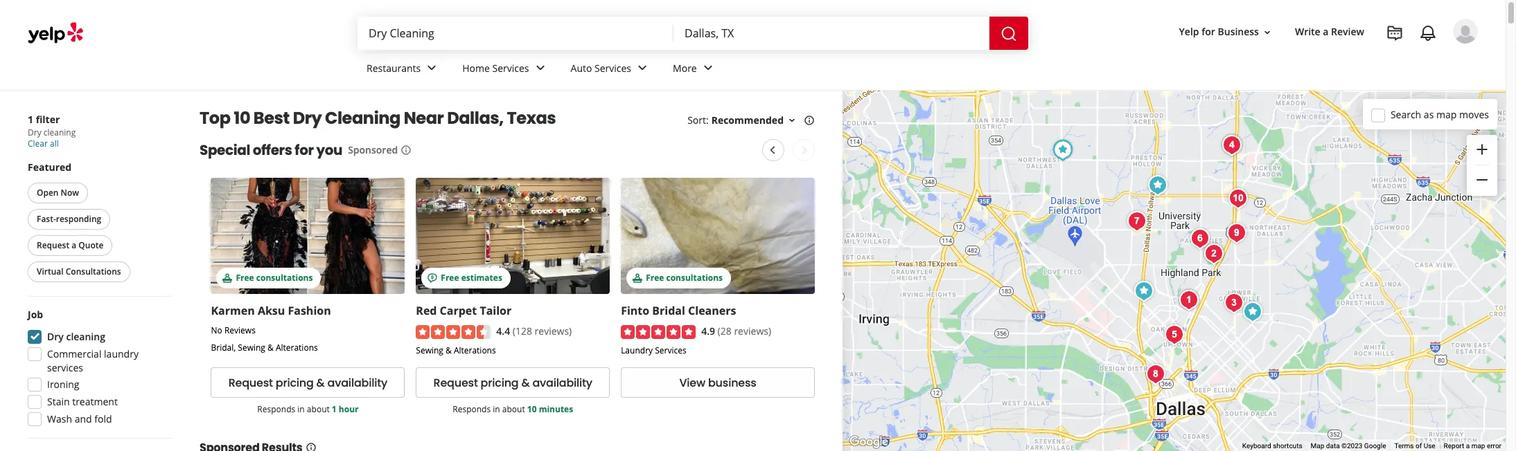 Task type: locate. For each thing, give the bounding box(es) containing it.
16 free consultations v2 image up karmen
[[222, 273, 233, 284]]

dry right 'best'
[[293, 107, 322, 130]]

stain treatment
[[47, 396, 118, 409]]

1 vertical spatial map
[[1472, 443, 1485, 451]]

1 consultations from the left
[[256, 272, 313, 284]]

consultations for karmen aksu fashion
[[256, 272, 313, 284]]

request for karmen aksu fashion
[[228, 376, 273, 391]]

&
[[268, 342, 274, 354], [446, 345, 452, 357], [316, 376, 325, 391], [521, 376, 530, 391]]

alterations down fashion
[[276, 342, 318, 354]]

None search field
[[358, 17, 1031, 50]]

4.4 (128 reviews)
[[496, 325, 572, 338]]

0 horizontal spatial sewing
[[238, 342, 265, 354]]

16 chevron down v2 image for yelp for business
[[1262, 27, 1273, 38]]

cleaning inside the 1 filter dry cleaning clear all
[[44, 127, 76, 139]]

0 horizontal spatial map
[[1437, 108, 1457, 121]]

1 horizontal spatial pricing
[[481, 376, 519, 391]]

commercial laundry services
[[47, 348, 139, 375]]

1 horizontal spatial responds
[[453, 404, 491, 416]]

write a review
[[1295, 25, 1365, 38]]

top
[[200, 107, 230, 130]]

free for red carpet tailor
[[441, 272, 459, 284]]

2 16 free consultations v2 image from the left
[[632, 273, 643, 284]]

about for karmen aksu fashion
[[307, 404, 330, 416]]

group
[[1467, 135, 1498, 196], [24, 308, 172, 431]]

1 request pricing & availability from the left
[[228, 376, 388, 391]]

a right report
[[1466, 443, 1470, 451]]

services
[[492, 61, 529, 75], [595, 61, 631, 75], [655, 345, 687, 357]]

job
[[28, 308, 43, 322]]

reviews)
[[535, 325, 572, 338], [734, 325, 771, 338]]

2 request pricing & availability from the left
[[433, 376, 593, 391]]

0 horizontal spatial 16 chevron down v2 image
[[787, 115, 798, 126]]

cleaning up commercial
[[66, 331, 105, 344]]

swiss the greener dry cleaners image
[[1200, 240, 1228, 268], [1200, 240, 1228, 268]]

availability up minutes
[[533, 376, 593, 391]]

request down bridal,
[[228, 376, 273, 391]]

0 horizontal spatial about
[[307, 404, 330, 416]]

1 pricing from the left
[[276, 376, 314, 391]]

1 request pricing & availability button from the left
[[211, 368, 405, 399]]

responds for karmen aksu fashion
[[257, 404, 295, 416]]

about left hour
[[307, 404, 330, 416]]

use
[[1424, 443, 1436, 451]]

in left hour
[[298, 404, 305, 416]]

4.4
[[496, 325, 510, 338]]

0 horizontal spatial free
[[236, 272, 254, 284]]

0 horizontal spatial responds
[[257, 404, 295, 416]]

none field near
[[685, 26, 979, 41]]

24 chevron down v2 image inside more link
[[700, 60, 716, 77]]

2 reviews) from the left
[[734, 325, 771, 338]]

1 horizontal spatial about
[[502, 404, 525, 416]]

map
[[1437, 108, 1457, 121], [1472, 443, 1485, 451]]

texas
[[507, 107, 556, 130]]

1 about from the left
[[307, 404, 330, 416]]

dry down the filter
[[28, 127, 41, 139]]

1 vertical spatial group
[[24, 308, 172, 431]]

top 10 best dry cleaning near dallas, texas
[[200, 107, 556, 130]]

0 horizontal spatial consultations
[[256, 272, 313, 284]]

24 chevron down v2 image left auto
[[532, 60, 549, 77]]

the fitting room image
[[1130, 278, 1158, 305]]

1 vertical spatial us cleaners image
[[1220, 289, 1248, 317]]

dry inside the 1 filter dry cleaning clear all
[[28, 127, 41, 139]]

request a quote
[[37, 240, 104, 252]]

1 horizontal spatial reviews)
[[734, 325, 771, 338]]

pricing up responds in about 10 minutes in the bottom left of the page
[[481, 376, 519, 391]]

2 free consultations link from the left
[[621, 178, 815, 295]]

1 responds from the left
[[257, 404, 295, 416]]

0 horizontal spatial reviews)
[[535, 325, 572, 338]]

1 horizontal spatial 16 info v2 image
[[401, 145, 412, 156]]

about left minutes
[[502, 404, 525, 416]]

0 vertical spatial group
[[1467, 135, 1498, 196]]

finto bridal cleaners
[[621, 304, 736, 319]]

services for laundry services
[[655, 345, 687, 357]]

j's tailor & cleaners image
[[1142, 361, 1169, 388]]

16 chevron down v2 image inside recommended popup button
[[787, 115, 798, 126]]

consultations up finto bridal cleaners link
[[666, 272, 723, 284]]

free consultations up finto bridal cleaners
[[646, 272, 723, 284]]

1 horizontal spatial none field
[[685, 26, 979, 41]]

4.4 star rating image
[[416, 326, 491, 340]]

finto
[[621, 304, 649, 319]]

services down 4.9 star rating image
[[655, 345, 687, 357]]

1 vertical spatial for
[[295, 141, 314, 160]]

2 horizontal spatial a
[[1466, 443, 1470, 451]]

1 horizontal spatial availability
[[533, 376, 593, 391]]

and
[[75, 413, 92, 426]]

2 pricing from the left
[[481, 376, 519, 391]]

1 horizontal spatial a
[[1323, 25, 1329, 38]]

1 horizontal spatial in
[[493, 404, 500, 416]]

dry clean super center image
[[1175, 287, 1203, 314]]

16 chevron down v2 image left 16 info v2 image
[[787, 115, 798, 126]]

2 horizontal spatial services
[[655, 345, 687, 357]]

0 vertical spatial 16 chevron down v2 image
[[1262, 27, 1273, 38]]

sewing
[[238, 342, 265, 354], [416, 345, 444, 357]]

as
[[1424, 108, 1434, 121]]

us cleaners image down dry clean supercenter icon
[[1223, 219, 1251, 247]]

request pricing & availability
[[228, 376, 388, 391], [433, 376, 593, 391]]

& up the responds in about 1 hour
[[316, 376, 325, 391]]

map right as
[[1437, 108, 1457, 121]]

open now
[[37, 187, 79, 199]]

1 free consultations from the left
[[236, 272, 313, 284]]

0 horizontal spatial in
[[298, 404, 305, 416]]

0 horizontal spatial none field
[[369, 26, 663, 41]]

free
[[236, 272, 254, 284], [441, 272, 459, 284], [646, 272, 664, 284]]

0 horizontal spatial 16 free consultations v2 image
[[222, 273, 233, 284]]

services right auto
[[595, 61, 631, 75]]

16 chevron down v2 image right business
[[1262, 27, 1273, 38]]

0 vertical spatial cleaning
[[44, 127, 76, 139]]

karmen
[[211, 304, 255, 319]]

0 horizontal spatial free consultations
[[236, 272, 313, 284]]

24 chevron down v2 image inside auto services link
[[634, 60, 651, 77]]

services right home
[[492, 61, 529, 75]]

1 vertical spatial 16 info v2 image
[[305, 443, 316, 452]]

2 responds from the left
[[453, 404, 491, 416]]

select cleaners image
[[1123, 208, 1151, 235]]

2 horizontal spatial request
[[433, 376, 478, 391]]

availability up hour
[[327, 376, 388, 391]]

1 availability from the left
[[327, 376, 388, 391]]

1 horizontal spatial request pricing & availability button
[[416, 368, 610, 399]]

0 vertical spatial for
[[1202, 25, 1215, 38]]

restaurants link
[[356, 50, 451, 90]]

sort:
[[688, 114, 709, 127]]

0 vertical spatial us cleaners image
[[1223, 219, 1251, 247]]

for inside button
[[1202, 25, 1215, 38]]

alterations down 4.4 star rating image
[[454, 345, 496, 357]]

1 horizontal spatial services
[[595, 61, 631, 75]]

reviews) right (28
[[734, 325, 771, 338]]

free up bridal
[[646, 272, 664, 284]]

24 chevron down v2 image right more
[[700, 60, 716, 77]]

in left minutes
[[493, 404, 500, 416]]

2 in from the left
[[493, 404, 500, 416]]

open
[[37, 187, 59, 199]]

2 horizontal spatial 24 chevron down v2 image
[[700, 60, 716, 77]]

avon cleaners image
[[1186, 225, 1214, 253]]

responds for red carpet tailor
[[453, 404, 491, 416]]

1 vertical spatial 1
[[332, 404, 337, 416]]

None field
[[369, 26, 663, 41], [685, 26, 979, 41]]

minutes
[[539, 404, 573, 416]]

consultations
[[256, 272, 313, 284], [666, 272, 723, 284]]

1 left the filter
[[28, 113, 33, 126]]

1 none field from the left
[[369, 26, 663, 41]]

free right 16 free estimates v2 icon on the bottom of page
[[441, 272, 459, 284]]

red carpet tailor
[[416, 304, 512, 319]]

request pricing & availability button up the responds in about 1 hour
[[211, 368, 405, 399]]

0 horizontal spatial pricing
[[276, 376, 314, 391]]

0 vertical spatial map
[[1437, 108, 1457, 121]]

yelp for business
[[1179, 25, 1259, 38]]

consultations up aksu
[[256, 272, 313, 284]]

business categories element
[[356, 50, 1478, 90]]

consultations for finto bridal cleaners
[[666, 272, 723, 284]]

1 free consultations link from the left
[[211, 178, 405, 295]]

sewing down 4.4 star rating image
[[416, 345, 444, 357]]

16 info v2 image right sponsored
[[401, 145, 412, 156]]

about for red carpet tailor
[[502, 404, 525, 416]]

16 chevron down v2 image
[[1262, 27, 1273, 38], [787, 115, 798, 126]]

sewing down reviews
[[238, 342, 265, 354]]

availability for red carpet tailor
[[533, 376, 593, 391]]

google image
[[846, 434, 892, 452]]

1 horizontal spatial consultations
[[666, 272, 723, 284]]

2 about from the left
[[502, 404, 525, 416]]

in
[[298, 404, 305, 416], [493, 404, 500, 416]]

free estimates link
[[416, 178, 610, 295]]

0 horizontal spatial a
[[72, 240, 76, 252]]

24 chevron down v2 image
[[532, 60, 549, 77], [634, 60, 651, 77], [700, 60, 716, 77]]

for left you
[[295, 141, 314, 160]]

0 horizontal spatial free consultations link
[[211, 178, 405, 295]]

16 info v2 image
[[401, 145, 412, 156], [305, 443, 316, 452]]

0 horizontal spatial alterations
[[276, 342, 318, 354]]

in for red carpet tailor
[[493, 404, 500, 416]]

0 horizontal spatial 10
[[234, 107, 250, 130]]

cleaners
[[688, 304, 736, 319]]

us cleaners image
[[1223, 219, 1251, 247], [1220, 289, 1248, 317]]

1
[[28, 113, 33, 126], [332, 404, 337, 416]]

a left quote
[[72, 240, 76, 252]]

1 horizontal spatial map
[[1472, 443, 1485, 451]]

0 horizontal spatial group
[[24, 308, 172, 431]]

1 free from the left
[[236, 272, 254, 284]]

for
[[1202, 25, 1215, 38], [295, 141, 314, 160]]

0 horizontal spatial availability
[[327, 376, 388, 391]]

request pricing & availability button for red carpet tailor
[[416, 368, 610, 399]]

home services
[[462, 61, 529, 75]]

auto services
[[571, 61, 631, 75]]

reviews
[[224, 325, 256, 337]]

services for auto services
[[595, 61, 631, 75]]

1 horizontal spatial free consultations
[[646, 272, 723, 284]]

(128
[[513, 325, 532, 338]]

dry clean super center image
[[1175, 287, 1203, 314]]

1 horizontal spatial sewing
[[416, 345, 444, 357]]

& inside karmen aksu fashion no reviews bridal, sewing & alterations
[[268, 342, 274, 354]]

2 availability from the left
[[533, 376, 593, 391]]

more
[[673, 61, 697, 75]]

moves
[[1459, 108, 1489, 121]]

1 16 free consultations v2 image from the left
[[222, 273, 233, 284]]

2 horizontal spatial free
[[646, 272, 664, 284]]

a for write
[[1323, 25, 1329, 38]]

0 horizontal spatial for
[[295, 141, 314, 160]]

1 in from the left
[[298, 404, 305, 416]]

a inside button
[[72, 240, 76, 252]]

review
[[1331, 25, 1365, 38]]

bridal,
[[211, 342, 236, 354]]

us cleaners image right dry clean super center image at the right bottom of the page
[[1220, 289, 1248, 317]]

16 info v2 image
[[804, 115, 815, 126]]

0 horizontal spatial request pricing & availability button
[[211, 368, 405, 399]]

1 horizontal spatial alterations
[[454, 345, 496, 357]]

1 horizontal spatial for
[[1202, 25, 1215, 38]]

finto bridal cleaners link
[[621, 304, 736, 319]]

in for karmen aksu fashion
[[298, 404, 305, 416]]

1 horizontal spatial free
[[441, 272, 459, 284]]

0 vertical spatial 1
[[28, 113, 33, 126]]

request inside featured group
[[37, 240, 69, 252]]

alterations inside karmen aksu fashion no reviews bridal, sewing & alterations
[[276, 342, 318, 354]]

1 horizontal spatial request
[[228, 376, 273, 391]]

for right the yelp
[[1202, 25, 1215, 38]]

sewing inside karmen aksu fashion no reviews bridal, sewing & alterations
[[238, 342, 265, 354]]

16 free consultations v2 image up finto
[[632, 273, 643, 284]]

1 horizontal spatial free consultations link
[[621, 178, 815, 295]]

a for request
[[72, 240, 76, 252]]

a right the 'write'
[[1323, 25, 1329, 38]]

availability
[[327, 376, 388, 391], [533, 376, 593, 391]]

16 free consultations v2 image
[[222, 273, 233, 284], [632, 273, 643, 284]]

request pricing & availability up the responds in about 1 hour
[[228, 376, 388, 391]]

free inside free estimates link
[[441, 272, 459, 284]]

dry up commercial
[[47, 331, 64, 344]]

clear all link
[[28, 138, 59, 150]]

dry
[[293, 107, 322, 130], [28, 127, 41, 139], [47, 331, 64, 344]]

1 vertical spatial 16 chevron down v2 image
[[787, 115, 798, 126]]

24 chevron down v2 image inside home services link
[[532, 60, 549, 77]]

error
[[1487, 443, 1502, 451]]

& down karmen aksu fashion link
[[268, 342, 274, 354]]

free up karmen
[[236, 272, 254, 284]]

10 left minutes
[[527, 404, 537, 416]]

request down sewing & alterations
[[433, 376, 478, 391]]

data
[[1326, 443, 1340, 451]]

keyboard shortcuts button
[[1243, 442, 1303, 452]]

1 horizontal spatial 16 chevron down v2 image
[[1262, 27, 1273, 38]]

0 horizontal spatial dry
[[28, 127, 41, 139]]

request pricing & availability up responds in about 10 minutes in the bottom left of the page
[[433, 376, 593, 391]]

1 horizontal spatial request pricing & availability
[[433, 376, 593, 391]]

0 horizontal spatial request pricing & availability
[[228, 376, 388, 391]]

request pricing & availability for karmen aksu fashion
[[228, 376, 388, 391]]

0 horizontal spatial request
[[37, 240, 69, 252]]

0 vertical spatial 16 info v2 image
[[401, 145, 412, 156]]

2 horizontal spatial dry
[[293, 107, 322, 130]]

request pricing & availability button up responds in about 10 minutes in the bottom left of the page
[[416, 368, 610, 399]]

1 left hour
[[332, 404, 337, 416]]

map left "error"
[[1472, 443, 1485, 451]]

responds
[[257, 404, 295, 416], [453, 404, 491, 416]]

0 horizontal spatial 1
[[28, 113, 33, 126]]

1 vertical spatial a
[[72, 240, 76, 252]]

3 24 chevron down v2 image from the left
[[700, 60, 716, 77]]

free consultations for karmen aksu fashion
[[236, 272, 313, 284]]

map for moves
[[1437, 108, 1457, 121]]

2 consultations from the left
[[666, 272, 723, 284]]

0 vertical spatial a
[[1323, 25, 1329, 38]]

request for red carpet tailor
[[433, 376, 478, 391]]

free consultations up aksu
[[236, 272, 313, 284]]

fast-
[[37, 213, 56, 225]]

2 24 chevron down v2 image from the left
[[634, 60, 651, 77]]

16 info v2 image down the responds in about 1 hour
[[305, 443, 316, 452]]

1 24 chevron down v2 image from the left
[[532, 60, 549, 77]]

projects image
[[1387, 25, 1403, 42]]

map for error
[[1472, 443, 1485, 451]]

1 vertical spatial cleaning
[[66, 331, 105, 344]]

2 free from the left
[[441, 272, 459, 284]]

Near text field
[[685, 26, 979, 41]]

0 vertical spatial 10
[[234, 107, 250, 130]]

virtual
[[37, 266, 63, 278]]

request a quote button
[[28, 236, 113, 256]]

24 chevron down v2 image right auto services
[[634, 60, 651, 77]]

2 none field from the left
[[685, 26, 979, 41]]

1 reviews) from the left
[[535, 325, 572, 338]]

1 horizontal spatial 16 free consultations v2 image
[[632, 273, 643, 284]]

2 request pricing & availability button from the left
[[416, 368, 610, 399]]

1 horizontal spatial 24 chevron down v2 image
[[634, 60, 651, 77]]

virtual consultations
[[37, 266, 121, 278]]

view
[[679, 376, 706, 391]]

3 free from the left
[[646, 272, 664, 284]]

reviews) right (128
[[535, 325, 572, 338]]

2 free consultations from the left
[[646, 272, 723, 284]]

24 chevron down v2 image for more
[[700, 60, 716, 77]]

1 horizontal spatial 10
[[527, 404, 537, 416]]

16 chevron down v2 image inside yelp for business button
[[1262, 27, 1273, 38]]

10 right top
[[234, 107, 250, 130]]

ecocleaners - preston hollow image
[[1218, 131, 1246, 159], [1218, 131, 1246, 159]]

free for finto bridal cleaners
[[646, 272, 664, 284]]

2 vertical spatial a
[[1466, 443, 1470, 451]]

pricing up the responds in about 1 hour
[[276, 376, 314, 391]]

16 chevron down v2 image for recommended
[[787, 115, 798, 126]]

of
[[1416, 443, 1422, 451]]

request up the virtual
[[37, 240, 69, 252]]

0 horizontal spatial 24 chevron down v2 image
[[532, 60, 549, 77]]

cleaning down the filter
[[44, 127, 76, 139]]

cleaning
[[44, 127, 76, 139], [66, 331, 105, 344]]

0 horizontal spatial services
[[492, 61, 529, 75]]



Task type: vqa. For each thing, say whether or not it's contained in the screenshot.
See
no



Task type: describe. For each thing, give the bounding box(es) containing it.
near
[[404, 107, 444, 130]]

next image
[[797, 142, 813, 159]]

pricing for karmen aksu fashion
[[276, 376, 314, 391]]

none field find
[[369, 26, 663, 41]]

notifications image
[[1420, 25, 1437, 42]]

consultations
[[66, 266, 121, 278]]

sponsored
[[348, 143, 398, 157]]

all
[[50, 138, 59, 150]]

previous image
[[765, 142, 781, 159]]

search
[[1391, 108, 1422, 121]]

free consultations link for finto bridal cleaners
[[621, 178, 815, 295]]

commercial
[[47, 348, 101, 361]]

a for report
[[1466, 443, 1470, 451]]

1 filter dry cleaning clear all
[[28, 113, 76, 150]]

laundry
[[621, 345, 653, 357]]

reviews) for finto bridal cleaners
[[734, 325, 771, 338]]

free consultations link for karmen aksu fashion
[[211, 178, 405, 295]]

responds in about 1 hour
[[257, 404, 359, 416]]

quote
[[79, 240, 104, 252]]

finto bridal cleaners image
[[1049, 136, 1077, 164]]

yelp
[[1179, 25, 1199, 38]]

now
[[61, 187, 79, 199]]

view business
[[679, 376, 757, 391]]

red carpet tailor link
[[416, 304, 512, 319]]

ironing
[[47, 378, 79, 392]]

group containing job
[[24, 308, 172, 431]]

aksu
[[258, 304, 285, 319]]

keyboard shortcuts
[[1243, 443, 1303, 451]]

auto services link
[[560, 50, 662, 90]]

special offers for you
[[200, 141, 342, 160]]

map region
[[708, 73, 1516, 452]]

1 inside the 1 filter dry cleaning clear all
[[28, 113, 33, 126]]

responds in about 10 minutes
[[453, 404, 573, 416]]

home services link
[[451, 50, 560, 90]]

hour
[[339, 404, 359, 416]]

open now button
[[28, 183, 88, 204]]

& up responds in about 10 minutes in the bottom left of the page
[[521, 376, 530, 391]]

4.9
[[701, 325, 715, 338]]

recommended button
[[712, 114, 798, 127]]

view business link
[[621, 368, 815, 399]]

zoom out image
[[1474, 172, 1491, 189]]

Find text field
[[369, 26, 663, 41]]

search image
[[1001, 25, 1017, 42]]

laundry services
[[621, 345, 687, 357]]

free for karmen aksu fashion
[[236, 272, 254, 284]]

brad k. image
[[1453, 19, 1478, 44]]

terms
[[1395, 443, 1414, 451]]

shortcuts
[[1273, 443, 1303, 451]]

(28
[[718, 325, 732, 338]]

karmen aksu fashion link
[[211, 304, 331, 319]]

stain
[[47, 396, 70, 409]]

24 chevron down v2 image for auto services
[[634, 60, 651, 77]]

carpet
[[440, 304, 477, 319]]

offers
[[253, 141, 292, 160]]

featured
[[28, 161, 72, 174]]

request pricing & availability button for karmen aksu fashion
[[211, 368, 405, 399]]

16 free consultations v2 image for finto bridal cleaners
[[632, 273, 643, 284]]

reviews) for red carpet tailor
[[535, 325, 572, 338]]

restaurants
[[367, 61, 421, 75]]

auto
[[571, 61, 592, 75]]

recommended
[[712, 114, 784, 127]]

write
[[1295, 25, 1321, 38]]

tailor
[[480, 304, 512, 319]]

clear
[[28, 138, 48, 150]]

zoom in image
[[1474, 141, 1491, 158]]

red carpet tailor - preston center image
[[1144, 172, 1172, 199]]

dry cleaning
[[47, 331, 105, 344]]

sewing & alterations
[[416, 345, 496, 357]]

business
[[1218, 25, 1259, 38]]

bridal
[[652, 304, 685, 319]]

mckinney ave cleaners image
[[1160, 321, 1188, 349]]

more link
[[662, 50, 727, 90]]

best
[[254, 107, 290, 130]]

dry clean supercenter image
[[1224, 185, 1252, 212]]

fast-responding button
[[28, 209, 110, 230]]

free consultations for finto bridal cleaners
[[646, 272, 723, 284]]

4.9 (28 reviews)
[[701, 325, 771, 338]]

©2023
[[1342, 443, 1363, 451]]

fashion
[[288, 304, 331, 319]]

1 vertical spatial 10
[[527, 404, 537, 416]]

wash and fold
[[47, 413, 112, 426]]

write a review link
[[1290, 20, 1370, 45]]

fold
[[94, 413, 112, 426]]

1 horizontal spatial dry
[[47, 331, 64, 344]]

red carpet tailor image
[[1239, 298, 1267, 326]]

4.9 star rating image
[[621, 326, 696, 340]]

fast-responding
[[37, 213, 101, 225]]

request pricing & availability for red carpet tailor
[[433, 376, 593, 391]]

treatment
[[72, 396, 118, 409]]

user actions element
[[1168, 17, 1498, 103]]

karmen aksu fashion no reviews bridal, sewing & alterations
[[211, 304, 331, 354]]

1 horizontal spatial 1
[[332, 404, 337, 416]]

red
[[416, 304, 437, 319]]

24 chevron down v2 image
[[424, 60, 440, 77]]

no
[[211, 325, 222, 337]]

services for home services
[[492, 61, 529, 75]]

virtual consultations button
[[28, 262, 130, 283]]

16 free estimates v2 image
[[427, 273, 438, 284]]

& down 4.4 star rating image
[[446, 345, 452, 357]]

home
[[462, 61, 490, 75]]

keyboard
[[1243, 443, 1271, 451]]

dallas,
[[447, 107, 504, 130]]

special
[[200, 141, 250, 160]]

availability for karmen aksu fashion
[[327, 376, 388, 391]]

pricing for red carpet tailor
[[481, 376, 519, 391]]

yelp for business button
[[1174, 20, 1279, 45]]

terms of use
[[1395, 443, 1436, 451]]

services
[[47, 362, 83, 375]]

24 chevron down v2 image for home services
[[532, 60, 549, 77]]

featured group
[[25, 161, 172, 286]]

free estimates
[[441, 272, 502, 284]]

estimates
[[461, 272, 502, 284]]

search as map moves
[[1391, 108, 1489, 121]]

report a map error
[[1444, 443, 1502, 451]]

laundry
[[104, 348, 139, 361]]

0 horizontal spatial 16 info v2 image
[[305, 443, 316, 452]]

report
[[1444, 443, 1465, 451]]

1 horizontal spatial group
[[1467, 135, 1498, 196]]

16 free consultations v2 image for karmen aksu fashion
[[222, 273, 233, 284]]

terms of use link
[[1395, 443, 1436, 451]]



